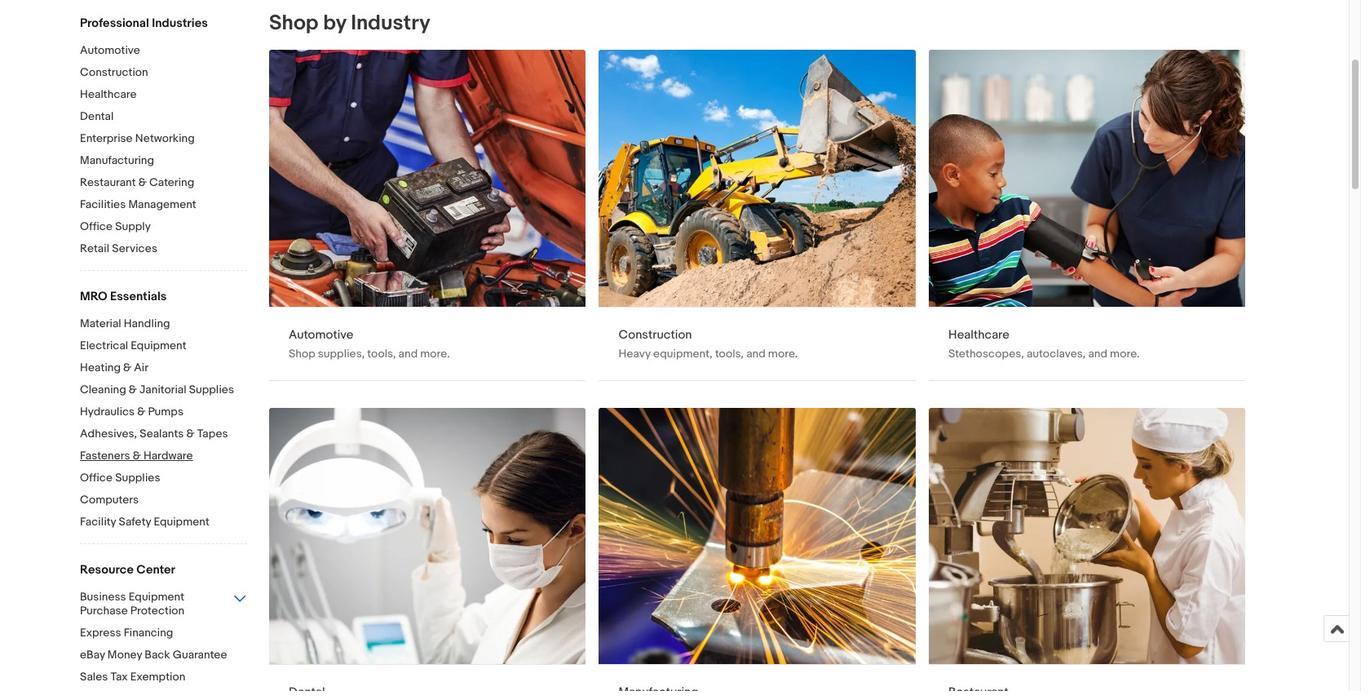 Task type: vqa. For each thing, say whether or not it's contained in the screenshot.
Callaway Golf Pre-owned Just Say Golf Golf Direct Now 365 Cycles Planet Cyclery Spreetail on the left of page
no



Task type: describe. For each thing, give the bounding box(es) containing it.
sealants
[[140, 427, 184, 441]]

industries
[[152, 16, 208, 31]]

exemption
[[130, 670, 185, 684]]

office inside automotive construction healthcare dental enterprise networking manufacturing restaurant & catering facilities management office supply retail services
[[80, 220, 113, 233]]

retail services link
[[80, 242, 247, 257]]

0 vertical spatial equipment
[[131, 339, 187, 353]]

stethoscopes,
[[949, 347, 1025, 360]]

business equipment purchase protection express financing ebay money back guarantee sales tax exemption
[[80, 590, 227, 684]]

material handling link
[[80, 317, 247, 332]]

enterprise
[[80, 131, 133, 145]]

automotive construction healthcare dental enterprise networking manufacturing restaurant & catering facilities management office supply retail services
[[80, 43, 196, 255]]

networking
[[135, 131, 195, 145]]

services
[[112, 242, 157, 255]]

construction inside the construction heavy equipment, tools, and more.
[[619, 327, 692, 342]]

hardware
[[144, 449, 193, 463]]

tax
[[111, 670, 128, 684]]

healthcare inside healthcare stethoscopes, autoclaves, and more.
[[949, 327, 1010, 342]]

protection
[[130, 604, 185, 618]]

retail
[[80, 242, 110, 255]]

automotive shop supplies, tools, and more.
[[289, 327, 450, 360]]

business equipment purchase protection button
[[80, 590, 247, 619]]

mro essentials
[[80, 289, 167, 304]]

1 vertical spatial equipment
[[154, 515, 209, 529]]

center
[[137, 562, 175, 578]]

0 horizontal spatial supplies
[[115, 471, 160, 485]]

enterprise networking link
[[80, 131, 247, 147]]

janitorial
[[140, 383, 186, 397]]

handling
[[124, 317, 170, 330]]

1 horizontal spatial supplies
[[189, 383, 234, 397]]

cleaning
[[80, 383, 126, 397]]

facility
[[80, 515, 116, 529]]

autoclaves,
[[1027, 347, 1086, 360]]

financing
[[124, 626, 173, 640]]

business
[[80, 590, 126, 604]]

express financing link
[[80, 626, 247, 641]]

computers link
[[80, 493, 247, 508]]

facilities
[[80, 197, 126, 211]]

supplies,
[[318, 347, 365, 360]]

guarantee
[[173, 648, 227, 662]]

tools, for construction
[[716, 347, 744, 360]]

professional
[[80, 16, 149, 31]]

supply
[[115, 220, 151, 233]]

air
[[134, 361, 149, 375]]

sales tax exemption link
[[80, 670, 247, 685]]

cleaning & janitorial supplies link
[[80, 383, 247, 398]]

professional industries
[[80, 16, 208, 31]]

restaurant
[[80, 175, 136, 189]]

equipment,
[[654, 347, 713, 360]]

facilities management link
[[80, 197, 247, 213]]

& left air
[[123, 361, 132, 375]]

manufacturing link
[[80, 153, 247, 169]]

shop inside automotive shop supplies, tools, and more.
[[289, 347, 316, 360]]

office inside material handling electrical equipment heating & air cleaning & janitorial supplies hydraulics & pumps adhesives, sealants & tapes fasteners & hardware office supplies computers facility safety equipment
[[80, 471, 113, 485]]



Task type: locate. For each thing, give the bounding box(es) containing it.
mro
[[80, 289, 107, 304]]

dental link
[[80, 109, 247, 125]]

and inside the construction heavy equipment, tools, and more.
[[747, 347, 766, 360]]

and right the supplies,
[[399, 347, 418, 360]]

purchase
[[80, 604, 128, 618]]

and for construction
[[747, 347, 766, 360]]

3 and from the left
[[1089, 347, 1108, 360]]

& left pumps on the left of the page
[[137, 405, 146, 419]]

resource center
[[80, 562, 175, 578]]

automotive inside automotive shop supplies, tools, and more.
[[289, 327, 354, 342]]

construction up heavy
[[619, 327, 692, 342]]

management
[[128, 197, 196, 211]]

construction link
[[80, 65, 247, 81]]

and inside automotive shop supplies, tools, and more.
[[399, 347, 418, 360]]

1 office from the top
[[80, 220, 113, 233]]

tools, right the supplies,
[[367, 347, 396, 360]]

tools, inside automotive shop supplies, tools, and more.
[[367, 347, 396, 360]]

back
[[145, 648, 170, 662]]

0 horizontal spatial tools,
[[367, 347, 396, 360]]

tapes
[[197, 427, 228, 441]]

1 vertical spatial shop
[[289, 347, 316, 360]]

fasteners
[[80, 449, 130, 463]]

1 vertical spatial healthcare
[[949, 327, 1010, 342]]

office
[[80, 220, 113, 233], [80, 471, 113, 485]]

manufacturing
[[80, 153, 154, 167]]

2 tools, from the left
[[716, 347, 744, 360]]

heating & air link
[[80, 361, 247, 376]]

0 vertical spatial supplies
[[189, 383, 234, 397]]

0 horizontal spatial healthcare
[[80, 87, 137, 101]]

1 vertical spatial office
[[80, 471, 113, 485]]

facility safety equipment link
[[80, 515, 247, 530]]

1 horizontal spatial tools,
[[716, 347, 744, 360]]

1 horizontal spatial more.
[[769, 347, 798, 360]]

and inside healthcare stethoscopes, autoclaves, and more.
[[1089, 347, 1108, 360]]

&
[[138, 175, 147, 189], [123, 361, 132, 375], [129, 383, 137, 397], [137, 405, 146, 419], [186, 427, 195, 441], [133, 449, 141, 463]]

equipment
[[131, 339, 187, 353], [154, 515, 209, 529], [129, 590, 184, 604]]

0 horizontal spatial construction
[[80, 65, 148, 79]]

0 vertical spatial automotive
[[80, 43, 140, 57]]

healthcare
[[80, 87, 137, 101], [949, 327, 1010, 342]]

heavy
[[619, 347, 651, 360]]

equipment down computers link
[[154, 515, 209, 529]]

automotive
[[80, 43, 140, 57], [289, 327, 354, 342]]

None text field
[[599, 50, 916, 380], [599, 408, 916, 691], [599, 50, 916, 380], [599, 408, 916, 691]]

1 tools, from the left
[[367, 347, 396, 360]]

ebay
[[80, 648, 105, 662]]

shop left the supplies,
[[289, 347, 316, 360]]

2 horizontal spatial more.
[[1111, 347, 1140, 360]]

ebay money back guarantee link
[[80, 648, 247, 663]]

more. inside healthcare stethoscopes, autoclaves, and more.
[[1111, 347, 1140, 360]]

1 horizontal spatial construction
[[619, 327, 692, 342]]

safety
[[119, 515, 151, 529]]

2 vertical spatial equipment
[[129, 590, 184, 604]]

catering
[[149, 175, 194, 189]]

& left tapes
[[186, 427, 195, 441]]

hydraulics & pumps link
[[80, 405, 247, 420]]

& left hardware
[[133, 449, 141, 463]]

more. for automotive
[[420, 347, 450, 360]]

supplies up tapes
[[189, 383, 234, 397]]

essentials
[[110, 289, 167, 304]]

heating
[[80, 361, 121, 375]]

industry
[[351, 11, 431, 36]]

construction up dental
[[80, 65, 148, 79]]

automotive inside automotive construction healthcare dental enterprise networking manufacturing restaurant & catering facilities management office supply retail services
[[80, 43, 140, 57]]

automotive link
[[80, 43, 247, 59]]

automotive down professional
[[80, 43, 140, 57]]

money
[[108, 648, 142, 662]]

1 vertical spatial automotive
[[289, 327, 354, 342]]

express
[[80, 626, 121, 640]]

shop left by
[[269, 11, 319, 36]]

1 horizontal spatial automotive
[[289, 327, 354, 342]]

1 and from the left
[[399, 347, 418, 360]]

adhesives,
[[80, 427, 137, 441]]

& inside automotive construction healthcare dental enterprise networking manufacturing restaurant & catering facilities management office supply retail services
[[138, 175, 147, 189]]

construction
[[80, 65, 148, 79], [619, 327, 692, 342]]

healthcare stethoscopes, autoclaves, and more.
[[949, 327, 1140, 360]]

healthcare link
[[80, 87, 247, 103]]

more. inside the construction heavy equipment, tools, and more.
[[769, 347, 798, 360]]

equipment inside business equipment purchase protection express financing ebay money back guarantee sales tax exemption
[[129, 590, 184, 604]]

supplies down fasteners & hardware link in the left of the page
[[115, 471, 160, 485]]

None text field
[[269, 50, 586, 380], [929, 50, 1246, 380], [269, 408, 586, 691], [929, 408, 1246, 691], [269, 50, 586, 380], [929, 50, 1246, 380], [269, 408, 586, 691], [929, 408, 1246, 691]]

office up retail
[[80, 220, 113, 233]]

1 more. from the left
[[420, 347, 450, 360]]

office supply link
[[80, 220, 247, 235]]

material handling electrical equipment heating & air cleaning & janitorial supplies hydraulics & pumps adhesives, sealants & tapes fasteners & hardware office supplies computers facility safety equipment
[[80, 317, 234, 529]]

shop
[[269, 11, 319, 36], [289, 347, 316, 360]]

shop by industry
[[269, 11, 431, 36]]

automotive for automotive construction healthcare dental enterprise networking manufacturing restaurant & catering facilities management office supply retail services
[[80, 43, 140, 57]]

automotive up the supplies,
[[289, 327, 354, 342]]

electrical
[[80, 339, 128, 353]]

resource
[[80, 562, 134, 578]]

more. for construction
[[769, 347, 798, 360]]

& down air
[[129, 383, 137, 397]]

pumps
[[148, 405, 184, 419]]

2 horizontal spatial and
[[1089, 347, 1108, 360]]

1 vertical spatial supplies
[[115, 471, 160, 485]]

tools,
[[367, 347, 396, 360], [716, 347, 744, 360]]

and right autoclaves,
[[1089, 347, 1108, 360]]

1 horizontal spatial healthcare
[[949, 327, 1010, 342]]

equipment down center
[[129, 590, 184, 604]]

material
[[80, 317, 121, 330]]

and for automotive
[[399, 347, 418, 360]]

electrical equipment link
[[80, 339, 247, 354]]

equipment down 'material handling' link
[[131, 339, 187, 353]]

hydraulics
[[80, 405, 135, 419]]

2 more. from the left
[[769, 347, 798, 360]]

& left catering
[[138, 175, 147, 189]]

healthcare inside automotive construction healthcare dental enterprise networking manufacturing restaurant & catering facilities management office supply retail services
[[80, 87, 137, 101]]

0 vertical spatial office
[[80, 220, 113, 233]]

more. inside automotive shop supplies, tools, and more.
[[420, 347, 450, 360]]

and right equipment,
[[747, 347, 766, 360]]

0 vertical spatial shop
[[269, 11, 319, 36]]

office supplies link
[[80, 471, 247, 486]]

0 horizontal spatial automotive
[[80, 43, 140, 57]]

3 more. from the left
[[1111, 347, 1140, 360]]

construction heavy equipment, tools, and more.
[[619, 327, 798, 360]]

office down "fasteners"
[[80, 471, 113, 485]]

1 horizontal spatial and
[[747, 347, 766, 360]]

1 vertical spatial construction
[[619, 327, 692, 342]]

tools, right equipment,
[[716, 347, 744, 360]]

tools, for automotive
[[367, 347, 396, 360]]

and
[[399, 347, 418, 360], [747, 347, 766, 360], [1089, 347, 1108, 360]]

healthcare up dental
[[80, 87, 137, 101]]

0 vertical spatial healthcare
[[80, 87, 137, 101]]

construction inside automotive construction healthcare dental enterprise networking manufacturing restaurant & catering facilities management office supply retail services
[[80, 65, 148, 79]]

sales
[[80, 670, 108, 684]]

healthcare up the stethoscopes,
[[949, 327, 1010, 342]]

2 and from the left
[[747, 347, 766, 360]]

tools, inside the construction heavy equipment, tools, and more.
[[716, 347, 744, 360]]

supplies
[[189, 383, 234, 397], [115, 471, 160, 485]]

by
[[323, 11, 346, 36]]

fasteners & hardware link
[[80, 449, 247, 464]]

adhesives, sealants & tapes link
[[80, 427, 247, 442]]

2 office from the top
[[80, 471, 113, 485]]

0 vertical spatial construction
[[80, 65, 148, 79]]

0 horizontal spatial and
[[399, 347, 418, 360]]

dental
[[80, 109, 114, 123]]

0 horizontal spatial more.
[[420, 347, 450, 360]]

automotive for automotive shop supplies, tools, and more.
[[289, 327, 354, 342]]

computers
[[80, 493, 139, 507]]

restaurant & catering link
[[80, 175, 247, 191]]

more.
[[420, 347, 450, 360], [769, 347, 798, 360], [1111, 347, 1140, 360]]



